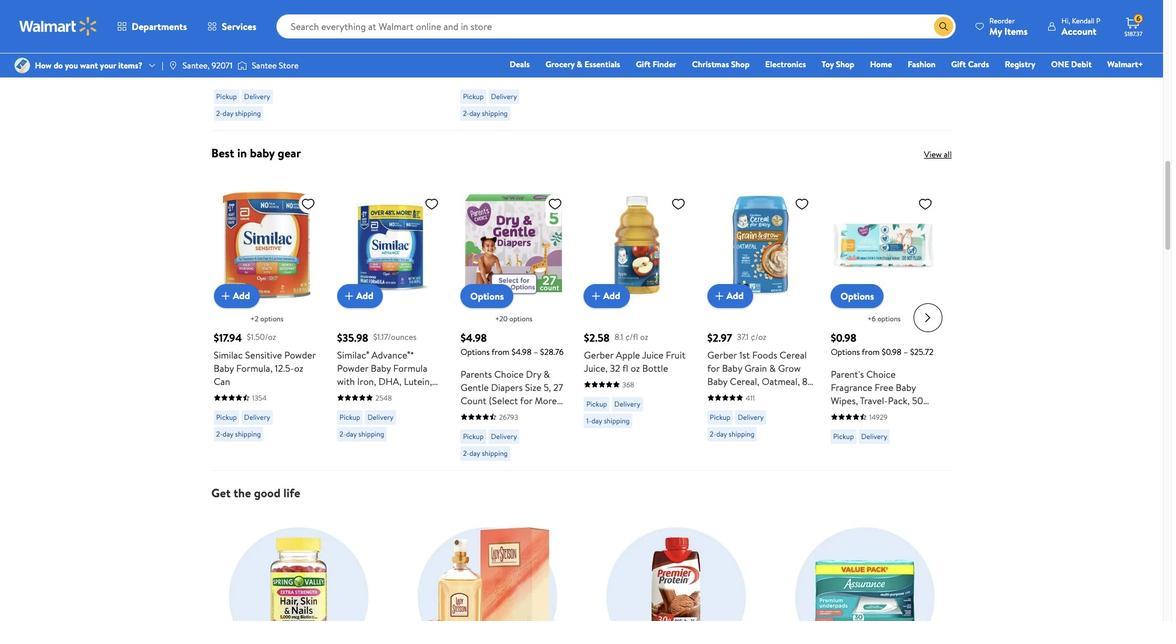 Task type: describe. For each thing, give the bounding box(es) containing it.
similac®
[[337, 348, 369, 362]]

shipping down 2548
[[359, 429, 384, 439]]

gift for gift cards
[[951, 58, 966, 70]]

dry for and
[[265, 0, 281, 5]]

lamb
[[237, 5, 260, 18]]

fashion link
[[902, 58, 941, 71]]

& inside parents choice dry & gentle diapers size 5, 27 count (select for more options)
[[544, 368, 550, 381]]

food inside purina one dry dog food lamb and rice formula
[[214, 5, 235, 18]]

one debit
[[1051, 58, 1092, 70]]

options for $4.98
[[509, 314, 533, 324]]

product group containing $2.58
[[584, 168, 691, 466]]

one inside 'link'
[[1051, 58, 1069, 70]]

product group containing $0.98
[[831, 168, 938, 466]]

electronics link
[[760, 58, 812, 71]]

account
[[1062, 24, 1097, 38]]

$2.58 8.1 ¢/fl oz gerber apple juice fruit juice, 32 fl oz bottle
[[584, 330, 686, 375]]

variety
[[461, 45, 490, 58]]

product group containing purina one dry dog food lamb and rice formula
[[214, 0, 320, 126]]

pack
[[492, 45, 512, 58]]

gift cards link
[[946, 58, 995, 71]]

grocery & essentials link
[[540, 58, 626, 71]]

8.1
[[615, 331, 623, 344]]

search icon image
[[939, 22, 949, 31]]

formula inside $35.98 $1.17/ounces similac® advance®* powder baby formula with iron, dha, lutein, 30.8-oz value can
[[393, 362, 427, 375]]

fruit
[[666, 348, 686, 362]]

+6
[[868, 314, 876, 324]]

purina one dry dog food lamb and rice formula
[[214, 0, 301, 31]]

oz inside $2.97 37.1 ¢/oz gerber 1st foods cereal for baby grain & grow baby cereal, oatmeal, 8 oz canister
[[707, 388, 717, 401]]

toy
[[822, 58, 834, 70]]

similac® advance®* powder baby formula with iron, dha, lutein, 30.8-oz value can image
[[337, 192, 444, 299]]

411
[[746, 393, 755, 403]]

+2 options
[[250, 314, 284, 324]]

options up +20
[[470, 290, 504, 303]]

one inside purina one dry dog food lamb and rice formula
[[242, 0, 263, 5]]

toy shop link
[[816, 58, 860, 71]]

options inside $0.98 options from $0.98 – $25.72
[[831, 346, 860, 358]]

wipes,
[[831, 394, 858, 407]]

walmart cash available for formula
[[229, 54, 301, 65]]

1 vertical spatial 1-
[[586, 416, 592, 426]]

do
[[54, 59, 63, 72]]

options inside '$4.98 options from $4.98 – $28.76'
[[461, 346, 490, 358]]

20297
[[376, 4, 395, 14]]

gerber inside "$2.58 8.1 ¢/fl oz gerber apple juice fruit juice, 32 fl oz bottle"
[[584, 348, 614, 362]]

$35.98 $1.17/ounces similac® advance®* powder baby formula with iron, dha, lutein, 30.8-oz value can
[[337, 330, 432, 401]]

walmart+ link
[[1102, 58, 1149, 71]]

manufacturer for free
[[482, 65, 524, 75]]

$1.50/oz
[[247, 331, 276, 344]]

add to cart image for similac® advance®* powder baby formula with iron, dha, lutein, 30.8-oz value can image
[[342, 289, 356, 303]]

classic
[[497, 5, 526, 18]]

in
[[237, 145, 247, 161]]

1 add from the left
[[233, 289, 250, 303]]

gift for gift finder
[[636, 58, 651, 70]]

best
[[211, 145, 234, 161]]

can inside $35.98 $1.17/ounces similac® advance®* powder baby formula with iron, dha, lutein, 30.8-oz value can
[[395, 388, 412, 401]]

1 vertical spatial pate
[[521, 31, 539, 45]]

(select for $0.98
[[859, 407, 888, 421]]

1 horizontal spatial 1-day shipping
[[710, 53, 753, 63]]

registry link
[[1000, 58, 1041, 71]]

choice for $0.98
[[866, 368, 896, 381]]

baby inside parent's choice fragrance free baby wipes, travel-pack, 50 count (select for more options)
[[896, 381, 916, 394]]

gerber 1st foods cereal for baby grain & grow baby cereal, oatmeal, 8 oz canister image
[[707, 192, 814, 299]]

santee
[[252, 59, 277, 72]]

add to favorites list, gerber 1st foods cereal for baby grain & grow baby cereal, oatmeal, 8 oz canister image
[[795, 197, 809, 212]]

1 horizontal spatial $0.98
[[882, 346, 902, 358]]

similac sensitive powder baby formula, 12.5-oz can image
[[214, 192, 320, 299]]

+20
[[495, 314, 508, 324]]

collection
[[461, 18, 504, 31]]

shop for christmas shop
[[731, 58, 750, 70]]

gerber apple juice fruit juice, 32 fl oz bottle image
[[584, 192, 691, 299]]

parent's
[[831, 368, 864, 381]]

oz inside $17.94 $1.50/oz similac sensitive powder baby formula, 12.5-oz can
[[294, 362, 303, 375]]

product group containing purina fancy feast seafood classic pate collection grain free wet cat food pate variety pack
[[461, 0, 567, 126]]

cash for formula
[[257, 54, 272, 65]]

add to favorites list, parent's choice fragrance free baby wipes, travel-pack, 50 count (select for more options) image
[[918, 197, 933, 212]]

from for $4.98
[[492, 346, 510, 358]]

shipping down 411
[[729, 429, 755, 439]]

delivery down 411
[[738, 412, 764, 422]]

1 horizontal spatial $4.98
[[512, 346, 532, 358]]

¢/fl
[[625, 331, 638, 344]]

$2.58
[[584, 330, 610, 345]]

rice
[[279, 5, 297, 18]]

hi, kendall p account
[[1062, 15, 1101, 38]]

purina fancy feast seafood classic pate collection grain free wet cat food pate variety pack
[[461, 0, 550, 58]]

iron,
[[357, 375, 376, 388]]

$1.17/ounces
[[373, 331, 417, 344]]

reorder
[[990, 15, 1015, 26]]

services
[[222, 20, 256, 33]]

grocery & essentials
[[546, 58, 620, 70]]

shipping right toy
[[852, 53, 878, 63]]

delivery down 2072 at the right top of page
[[614, 36, 641, 46]]

view
[[924, 149, 942, 161]]

available for purina fancy feast seafood classic pate collection grain free wet cat food pate variety pack
[[521, 54, 548, 65]]

juice,
[[584, 362, 608, 375]]

– for $4.98
[[534, 346, 538, 358]]

advance®*
[[372, 348, 414, 362]]

1616
[[252, 36, 265, 46]]

toy shop
[[822, 58, 855, 70]]

27
[[553, 381, 563, 394]]

$17.94
[[214, 330, 242, 345]]

free inside purina fancy feast seafood classic pate collection grain free wet cat food pate variety pack
[[531, 18, 550, 31]]

for for $0.98
[[891, 407, 903, 421]]

store
[[279, 59, 299, 72]]

32
[[610, 362, 620, 375]]

$28.76
[[540, 346, 564, 358]]

offer for purina fancy feast seafood classic pate collection grain free wet cat food pate variety pack
[[526, 65, 542, 75]]

6
[[1137, 13, 1141, 24]]

choice for $4.98
[[494, 368, 524, 381]]

walmart cash available for free
[[476, 54, 548, 65]]

finder
[[653, 58, 677, 70]]

shipping down 1354 on the bottom left of the page
[[235, 429, 261, 439]]

best in baby gear
[[211, 145, 301, 161]]

baby left cereal,
[[707, 375, 728, 388]]

product group containing $2.97
[[707, 168, 814, 466]]

product group containing 20297
[[337, 0, 444, 126]]

8
[[802, 375, 808, 388]]

formula inside purina one dry dog food lamb and rice formula
[[214, 18, 248, 31]]

1st
[[739, 348, 750, 362]]

one debit link
[[1046, 58, 1097, 71]]

want
[[80, 59, 98, 72]]

parent's choice fragrance free baby wipes, travel-pack, 50 count (select for more options) image
[[831, 192, 938, 299]]

delivery down 6469
[[738, 36, 764, 46]]

fl
[[623, 362, 628, 375]]

oz inside $35.98 $1.17/ounces similac® advance®* powder baby formula with iron, dha, lutein, 30.8-oz value can
[[359, 388, 368, 401]]

more for $4.98
[[535, 394, 557, 407]]

items
[[1005, 24, 1028, 38]]

fancy
[[489, 0, 513, 5]]

grain inside $2.97 37.1 ¢/oz gerber 1st foods cereal for baby grain & grow baby cereal, oatmeal, 8 oz canister
[[745, 362, 767, 375]]

gerber inside $2.97 37.1 ¢/oz gerber 1st foods cereal for baby grain & grow baby cereal, oatmeal, 8 oz canister
[[707, 348, 737, 362]]

grocery
[[546, 58, 575, 70]]

oz right 'fl'
[[631, 362, 640, 375]]

cat
[[480, 31, 495, 45]]

368
[[623, 380, 634, 390]]

options link for $0.98
[[831, 284, 884, 308]]

bottle
[[642, 362, 668, 375]]

walmart for purina one dry dog food lamb and rice formula
[[229, 54, 255, 65]]

hi,
[[1062, 15, 1070, 26]]

$17.94 $1.50/oz similac sensitive powder baby formula, 12.5-oz can
[[214, 330, 316, 388]]

add button for $2.97
[[707, 284, 754, 308]]

grow
[[778, 362, 801, 375]]

options) for $0.98
[[831, 421, 867, 434]]

1354
[[252, 393, 267, 403]]

baby inside $17.94 $1.50/oz similac sensitive powder baby formula, 12.5-oz can
[[214, 362, 234, 375]]

powder for $35.98
[[337, 362, 369, 375]]

shipping up in
[[235, 108, 261, 119]]

walmart image
[[19, 17, 97, 36]]

cereal,
[[730, 375, 760, 388]]

view all
[[924, 149, 952, 161]]

baby up canister
[[722, 362, 742, 375]]

$2.97
[[707, 330, 732, 345]]

food inside purina fancy feast seafood classic pate collection grain free wet cat food pate variety pack
[[497, 31, 518, 45]]



Task type: locate. For each thing, give the bounding box(es) containing it.
parent's choice fragrance free baby wipes, travel-pack, 50 count (select for more options)
[[831, 368, 927, 434]]

pate
[[528, 5, 547, 18], [521, 31, 539, 45]]

oz left canister
[[707, 388, 717, 401]]

grain
[[506, 18, 529, 31], [745, 362, 767, 375]]

0 horizontal spatial options
[[260, 314, 284, 324]]

0 horizontal spatial dry
[[265, 0, 281, 5]]

santee store
[[252, 59, 299, 72]]

delivery down deals link
[[491, 92, 517, 102]]

0 vertical spatial formula
[[214, 18, 248, 31]]

gear
[[278, 145, 301, 161]]

with
[[337, 375, 355, 388]]

92071
[[212, 59, 233, 72]]

1 horizontal spatial cash
[[504, 54, 519, 65]]

add to cart image
[[219, 289, 233, 303], [342, 289, 356, 303]]

0 vertical spatial pate
[[528, 5, 547, 18]]

count inside parent's choice fragrance free baby wipes, travel-pack, 50 count (select for more options)
[[831, 407, 857, 421]]

1 vertical spatial free
[[875, 381, 894, 394]]

how do you want your items?
[[35, 59, 142, 72]]

$25.72
[[910, 346, 934, 358]]

2 gift from the left
[[951, 58, 966, 70]]

50
[[912, 394, 923, 407]]

0 horizontal spatial one
[[242, 0, 263, 5]]

you
[[65, 59, 78, 72]]

baby
[[250, 145, 275, 161]]

& left grow
[[770, 362, 776, 375]]

for for $4.98
[[520, 394, 533, 407]]

1 add to cart image from the left
[[589, 289, 603, 303]]

oatmeal,
[[762, 375, 800, 388]]

the
[[234, 485, 251, 501]]

(select for $4.98
[[489, 394, 518, 407]]

food
[[214, 5, 235, 18], [497, 31, 518, 45]]

cereal
[[780, 348, 807, 362]]

apple
[[616, 348, 640, 362]]

2 walmart cash available from the left
[[476, 54, 548, 65]]

1-
[[710, 53, 715, 63], [586, 416, 592, 426]]

manufacturer down pack
[[482, 65, 524, 75]]

add up $35.98
[[356, 289, 374, 303]]

0 horizontal spatial gift
[[636, 58, 651, 70]]

1 vertical spatial grain
[[745, 362, 767, 375]]

shipping down 6469
[[727, 53, 753, 63]]

– for $0.98
[[904, 346, 908, 358]]

gentle
[[461, 381, 489, 394]]

purina for purina fancy feast seafood classic pate collection grain free wet cat food pate variety pack
[[461, 0, 487, 5]]

pickup
[[340, 23, 360, 33], [586, 36, 607, 46], [710, 36, 731, 46], [833, 36, 854, 46], [216, 92, 237, 102], [463, 92, 484, 102], [586, 399, 607, 409], [216, 412, 237, 422], [340, 412, 360, 422], [710, 412, 731, 422], [463, 431, 484, 442], [833, 431, 854, 442]]

gift inside 'link'
[[636, 58, 651, 70]]

shop inside 'link'
[[836, 58, 855, 70]]

shipping down deals link
[[482, 108, 508, 119]]

cards
[[968, 58, 989, 70]]

2 available from the left
[[521, 54, 548, 65]]

2 add button from the left
[[337, 284, 383, 308]]

free down feast
[[531, 18, 550, 31]]

formula,
[[236, 362, 273, 375]]

0 horizontal spatial $4.98
[[461, 330, 487, 345]]

0 horizontal spatial options)
[[461, 407, 497, 421]]

pate right 'classic'
[[528, 5, 547, 18]]

add for $2.97
[[727, 289, 744, 303]]

1 vertical spatial dry
[[526, 368, 541, 381]]

dry left dog
[[265, 0, 281, 5]]

options link up +6
[[831, 284, 884, 308]]

add button
[[214, 284, 260, 308], [337, 284, 383, 308], [584, 284, 630, 308], [707, 284, 754, 308]]

0 horizontal spatial from
[[492, 346, 510, 358]]

canister
[[719, 388, 754, 401]]

0 horizontal spatial 1-
[[586, 416, 592, 426]]

cash down 1616
[[257, 54, 272, 65]]

manufacturer offer for free
[[482, 65, 542, 75]]

count for $4.98
[[461, 394, 487, 407]]

add up $17.94 on the bottom left of page
[[233, 289, 250, 303]]

2 horizontal spatial for
[[891, 407, 903, 421]]

Walmart Site-Wide search field
[[276, 14, 956, 38]]

2 options link from the left
[[831, 284, 884, 308]]

1 horizontal spatial powder
[[337, 362, 369, 375]]

more inside parent's choice fragrance free baby wipes, travel-pack, 50 count (select for more options)
[[905, 407, 927, 421]]

 image left how
[[14, 58, 30, 73]]

parents
[[461, 368, 492, 381]]

1 horizontal spatial options
[[509, 314, 533, 324]]

0 horizontal spatial add to cart image
[[219, 289, 233, 303]]

available
[[274, 54, 301, 65], [521, 54, 548, 65]]

more inside parents choice dry & gentle diapers size 5, 27 count (select for more options)
[[535, 394, 557, 407]]

my
[[990, 24, 1002, 38]]

– inside $0.98 options from $0.98 – $25.72
[[904, 346, 908, 358]]

purina for purina one dry dog food lamb and rice formula
[[214, 0, 240, 5]]

1 horizontal spatial gift
[[951, 58, 966, 70]]

$0.98 left $25.72
[[882, 346, 902, 358]]

3 add from the left
[[603, 289, 620, 303]]

0 horizontal spatial manufacturer offer
[[235, 65, 295, 75]]

gift
[[636, 58, 651, 70], [951, 58, 966, 70]]

departments
[[132, 20, 187, 33]]

walmart
[[229, 54, 255, 65], [476, 54, 502, 65]]

gift finder link
[[631, 58, 682, 71]]

0 horizontal spatial choice
[[494, 368, 524, 381]]

cash down "563"
[[504, 54, 519, 65]]

add to favorites list, gerber apple juice fruit juice, 32 fl oz bottle image
[[671, 197, 686, 212]]

add to cart image
[[589, 289, 603, 303], [712, 289, 727, 303]]

 image
[[237, 60, 247, 72]]

0 horizontal spatial more
[[535, 394, 557, 407]]

santee, 92071
[[183, 59, 233, 72]]

day
[[346, 40, 357, 50], [593, 53, 604, 63], [715, 53, 726, 63], [840, 53, 851, 63], [223, 108, 233, 119], [470, 108, 480, 119], [592, 416, 602, 426], [223, 429, 233, 439], [346, 429, 357, 439], [716, 429, 727, 439], [470, 448, 480, 459]]

1 horizontal spatial manufacturer
[[482, 65, 524, 75]]

one
[[242, 0, 263, 5], [1051, 58, 1069, 70]]

0 horizontal spatial walmart
[[229, 54, 255, 65]]

2 cash from the left
[[504, 54, 519, 65]]

1 horizontal spatial walmart
[[476, 54, 502, 65]]

dry for size
[[526, 368, 541, 381]]

food up services
[[214, 5, 235, 18]]

Search search field
[[276, 14, 956, 38]]

juice
[[642, 348, 664, 362]]

dry left 5,
[[526, 368, 541, 381]]

count down fragrance
[[831, 407, 857, 421]]

oz right 'sensitive'
[[294, 362, 303, 375]]

14929
[[869, 412, 888, 422]]

1 horizontal spatial walmart cash available
[[476, 54, 548, 65]]

options right +6
[[878, 314, 901, 324]]

gift left finder
[[636, 58, 651, 70]]

dry inside purina one dry dog food lamb and rice formula
[[265, 0, 281, 5]]

offer left grocery
[[526, 65, 542, 75]]

+20 options
[[495, 314, 533, 324]]

& right grocery
[[577, 58, 583, 70]]

add for $2.58
[[603, 289, 620, 303]]

delivery down 2548
[[368, 412, 394, 422]]

for left 5,
[[520, 394, 533, 407]]

gift left cards
[[951, 58, 966, 70]]

offer right santee
[[279, 65, 295, 75]]

0 horizontal spatial manufacturer
[[235, 65, 277, 75]]

shop
[[731, 58, 750, 70], [836, 58, 855, 70]]

options link for $4.98
[[461, 284, 514, 308]]

purina up collection
[[461, 0, 487, 5]]

2 gerber from the left
[[707, 348, 737, 362]]

product group containing 6469
[[707, 0, 814, 126]]

parents choice dry & gentle diapers size 5, 27 count (select for more options) image
[[461, 192, 567, 299]]

add to cart image up $17.94 on the bottom left of page
[[219, 289, 233, 303]]

0 horizontal spatial shop
[[731, 58, 750, 70]]

2-
[[340, 40, 346, 50], [586, 53, 593, 63], [833, 53, 840, 63], [216, 108, 223, 119], [463, 108, 470, 119], [216, 429, 223, 439], [340, 429, 346, 439], [710, 429, 716, 439], [463, 448, 470, 459]]

product group containing $4.98
[[461, 168, 567, 466]]

shipping down 20297
[[359, 40, 384, 50]]

add to cart image for similac sensitive powder baby formula, 12.5-oz can image
[[219, 289, 233, 303]]

1 horizontal spatial grain
[[745, 362, 767, 375]]

1 horizontal spatial choice
[[866, 368, 896, 381]]

add button for $35.98
[[337, 284, 383, 308]]

1 horizontal spatial dry
[[526, 368, 541, 381]]

add to cart image up $35.98
[[342, 289, 356, 303]]

37.1
[[737, 331, 749, 344]]

1 vertical spatial formula
[[393, 362, 427, 375]]

0 vertical spatial 1-
[[710, 53, 715, 63]]

powder inside $17.94 $1.50/oz similac sensitive powder baby formula, 12.5-oz can
[[284, 348, 316, 362]]

1 horizontal spatial 1-
[[710, 53, 715, 63]]

0 vertical spatial one
[[242, 0, 263, 5]]

1 available from the left
[[274, 54, 301, 65]]

offer
[[279, 65, 295, 75], [526, 65, 542, 75]]

0 vertical spatial 1-day shipping
[[710, 53, 753, 63]]

walmart down 1616
[[229, 54, 255, 65]]

0 horizontal spatial add to cart image
[[589, 289, 603, 303]]

options up parent's
[[831, 346, 860, 358]]

2 purina from the left
[[461, 0, 487, 5]]

shipping down 368
[[604, 416, 630, 426]]

1 vertical spatial 1-day shipping
[[586, 416, 630, 426]]

0 horizontal spatial available
[[274, 54, 301, 65]]

1 vertical spatial $0.98
[[882, 346, 902, 358]]

add to favorites list, similac® advance®* powder baby formula with iron, dha, lutein, 30.8-oz value can image
[[425, 197, 439, 212]]

1 horizontal spatial formula
[[393, 362, 427, 375]]

2 add to cart image from the left
[[712, 289, 727, 303]]

options up +6
[[841, 290, 874, 303]]

1 horizontal spatial gerber
[[707, 348, 737, 362]]

$4.98
[[461, 330, 487, 345], [512, 346, 532, 358]]

2 add from the left
[[356, 289, 374, 303]]

from up parent's
[[862, 346, 880, 358]]

christmas shop link
[[687, 58, 755, 71]]

walmart down cat
[[476, 54, 502, 65]]

 image for how do you want your items?
[[14, 58, 30, 73]]

shop right toy
[[836, 58, 855, 70]]

offer for purina one dry dog food lamb and rice formula
[[279, 65, 295, 75]]

0 vertical spatial dry
[[265, 0, 281, 5]]

product group containing $35.98
[[337, 168, 444, 466]]

options right +20
[[509, 314, 533, 324]]

home
[[870, 58, 892, 70]]

walmart cash available
[[229, 54, 301, 65], [476, 54, 548, 65]]

4 add button from the left
[[707, 284, 754, 308]]

26793
[[499, 412, 518, 422]]

count for $0.98
[[831, 407, 857, 421]]

add up the "8.1"
[[603, 289, 620, 303]]

& inside "link"
[[577, 58, 583, 70]]

add button up $2.97
[[707, 284, 754, 308]]

list
[[204, 501, 959, 622]]

p
[[1096, 15, 1101, 26]]

product group containing 2072
[[584, 0, 691, 126]]

from inside $0.98 options from $0.98 – $25.72
[[862, 346, 880, 358]]

add to cart image up $2.58
[[589, 289, 603, 303]]

cash
[[257, 54, 272, 65], [504, 54, 519, 65]]

1 horizontal spatial manufacturer offer
[[482, 65, 542, 75]]

0 vertical spatial $0.98
[[831, 330, 857, 345]]

delivery down 3815
[[861, 36, 887, 46]]

& left 27
[[544, 368, 550, 381]]

choice inside parents choice dry & gentle diapers size 5, 27 count (select for more options)
[[494, 368, 524, 381]]

deals
[[510, 58, 530, 70]]

powder right 'sensitive'
[[284, 348, 316, 362]]

1 horizontal spatial add to cart image
[[342, 289, 356, 303]]

cash for free
[[504, 54, 519, 65]]

3 add button from the left
[[584, 284, 630, 308]]

delivery down 368
[[614, 399, 641, 409]]

0 horizontal spatial &
[[544, 368, 550, 381]]

walmart cash available down 1616
[[229, 54, 301, 65]]

1 options link from the left
[[461, 284, 514, 308]]

1 horizontal spatial count
[[831, 407, 857, 421]]

1 horizontal spatial one
[[1051, 58, 1069, 70]]

1- down juice,
[[586, 416, 592, 426]]

options for $0.98
[[878, 314, 901, 324]]

1 gift from the left
[[636, 58, 651, 70]]

6 $187.37
[[1125, 13, 1143, 38]]

6469
[[746, 17, 762, 27]]

1 add button from the left
[[214, 284, 260, 308]]

0 horizontal spatial cash
[[257, 54, 272, 65]]

0 vertical spatial food
[[214, 5, 235, 18]]

manufacturer offer down pack
[[482, 65, 542, 75]]

from for $0.98
[[862, 346, 880, 358]]

0 horizontal spatial free
[[531, 18, 550, 31]]

for inside parent's choice fragrance free baby wipes, travel-pack, 50 count (select for more options)
[[891, 407, 903, 421]]

sensitive
[[245, 348, 282, 362]]

1 choice from the left
[[494, 368, 524, 381]]

oz left value
[[359, 388, 368, 401]]

0 horizontal spatial  image
[[14, 58, 30, 73]]

purina inside purina fancy feast seafood classic pate collection grain free wet cat food pate variety pack
[[461, 0, 487, 5]]

0 vertical spatial grain
[[506, 18, 529, 31]]

choice left the size
[[494, 368, 524, 381]]

1 horizontal spatial options link
[[831, 284, 884, 308]]

manufacturer down 1616
[[235, 65, 277, 75]]

1 horizontal spatial offer
[[526, 65, 542, 75]]

get
[[211, 485, 231, 501]]

manufacturer offer for formula
[[235, 65, 295, 75]]

delivery down 20297
[[368, 23, 394, 33]]

1 horizontal spatial for
[[707, 362, 720, 375]]

how
[[35, 59, 52, 72]]

baby right travel-
[[896, 381, 916, 394]]

0 horizontal spatial 1-day shipping
[[586, 416, 630, 426]]

2 manufacturer from the left
[[482, 65, 524, 75]]

powder inside $35.98 $1.17/ounces similac® advance®* powder baby formula with iron, dha, lutein, 30.8-oz value can
[[337, 362, 369, 375]]

0 horizontal spatial gerber
[[584, 348, 614, 362]]

all
[[944, 149, 952, 161]]

for inside $2.97 37.1 ¢/oz gerber 1st foods cereal for baby grain & grow baby cereal, oatmeal, 8 oz canister
[[707, 362, 720, 375]]

free inside parent's choice fragrance free baby wipes, travel-pack, 50 count (select for more options)
[[875, 381, 894, 394]]

1-day shipping down 368
[[586, 416, 630, 426]]

1 – from the left
[[534, 346, 538, 358]]

add to favorites list, parents choice dry & gentle diapers size 5, 27 count (select for more options) image
[[548, 197, 562, 212]]

options) down gentle on the left of page
[[461, 407, 497, 421]]

1 horizontal spatial –
[[904, 346, 908, 358]]

1 horizontal spatial can
[[395, 388, 412, 401]]

delivery down 14929
[[861, 431, 887, 442]]

1 manufacturer from the left
[[235, 65, 277, 75]]

1 options from the left
[[260, 314, 284, 324]]

free up 14929
[[875, 381, 894, 394]]

1 shop from the left
[[731, 58, 750, 70]]

2 walmart from the left
[[476, 54, 502, 65]]

christmas shop
[[692, 58, 750, 70]]

dry
[[265, 0, 281, 5], [526, 368, 541, 381]]

choice up travel-
[[866, 368, 896, 381]]

shipping down 26793
[[482, 448, 508, 459]]

product group containing 3815
[[831, 0, 938, 126]]

walmart cash available down "563"
[[476, 54, 548, 65]]

food right cat
[[497, 31, 518, 45]]

delivery down santee
[[244, 92, 270, 102]]

options) inside parent's choice fragrance free baby wipes, travel-pack, 50 count (select for more options)
[[831, 421, 867, 434]]

$4.98 up parents
[[461, 330, 487, 345]]

(select inside parents choice dry & gentle diapers size 5, 27 count (select for more options)
[[489, 394, 518, 407]]

shipping down search search box
[[605, 53, 631, 63]]

0 horizontal spatial purina
[[214, 0, 240, 5]]

0 horizontal spatial powder
[[284, 348, 316, 362]]

1 horizontal spatial purina
[[461, 0, 487, 5]]

oz right ¢/fl
[[640, 331, 648, 344]]

dry inside parents choice dry & gentle diapers size 5, 27 count (select for more options)
[[526, 368, 541, 381]]

gerber down $2.97
[[707, 348, 737, 362]]

 image
[[14, 58, 30, 73], [168, 61, 178, 70]]

options) down wipes,
[[831, 421, 867, 434]]

1 vertical spatial one
[[1051, 58, 1069, 70]]

can right 2548
[[395, 388, 412, 401]]

choice inside parent's choice fragrance free baby wipes, travel-pack, 50 count (select for more options)
[[866, 368, 896, 381]]

powder
[[284, 348, 316, 362], [337, 362, 369, 375]]

from up parents
[[492, 346, 510, 358]]

1 manufacturer offer from the left
[[235, 65, 295, 75]]

3 options from the left
[[878, 314, 901, 324]]

lutein,
[[404, 375, 432, 388]]

powder for $17.94
[[284, 348, 316, 362]]

can down similac
[[214, 375, 230, 388]]

0 horizontal spatial formula
[[214, 18, 248, 31]]

1- right finder
[[710, 53, 715, 63]]

& inside $2.97 37.1 ¢/oz gerber 1st foods cereal for baby grain & grow baby cereal, oatmeal, 8 oz canister
[[770, 362, 776, 375]]

– left $28.76
[[534, 346, 538, 358]]

value
[[370, 388, 393, 401]]

1 gerber from the left
[[584, 348, 614, 362]]

2 options from the left
[[509, 314, 533, 324]]

563
[[499, 36, 511, 46]]

add to cart image for $2.97
[[712, 289, 727, 303]]

1 horizontal spatial free
[[875, 381, 894, 394]]

2 offer from the left
[[526, 65, 542, 75]]

electronics
[[765, 58, 806, 70]]

pack,
[[888, 394, 910, 407]]

baby up value
[[371, 362, 391, 375]]

product group
[[214, 0, 320, 126], [337, 0, 444, 126], [461, 0, 567, 126], [584, 0, 691, 126], [707, 0, 814, 126], [831, 0, 938, 126], [214, 168, 320, 466], [337, 168, 444, 466], [461, 168, 567, 466], [584, 168, 691, 466], [707, 168, 814, 466], [831, 168, 938, 466]]

2 horizontal spatial options
[[878, 314, 901, 324]]

fashion
[[908, 58, 936, 70]]

0 horizontal spatial options link
[[461, 284, 514, 308]]

options) for $4.98
[[461, 407, 497, 421]]

0 horizontal spatial (select
[[489, 394, 518, 407]]

$4.98 options from $4.98 – $28.76
[[461, 330, 564, 358]]

gift cards
[[951, 58, 989, 70]]

1 horizontal spatial more
[[905, 407, 927, 421]]

1 add to cart image from the left
[[219, 289, 233, 303]]

add for $35.98
[[356, 289, 374, 303]]

+2
[[250, 314, 259, 324]]

seafood
[[461, 5, 495, 18]]

2 horizontal spatial &
[[770, 362, 776, 375]]

$4.98 left $28.76
[[512, 346, 532, 358]]

walmart for purina fancy feast seafood classic pate collection grain free wet cat food pate variety pack
[[476, 54, 502, 65]]

1 horizontal spatial shop
[[836, 58, 855, 70]]

1 horizontal spatial food
[[497, 31, 518, 45]]

shop for toy shop
[[836, 58, 855, 70]]

(select inside parent's choice fragrance free baby wipes, travel-pack, 50 count (select for more options)
[[859, 407, 888, 421]]

product group containing $17.94
[[214, 168, 320, 466]]

1 cash from the left
[[257, 54, 272, 65]]

count inside parents choice dry & gentle diapers size 5, 27 count (select for more options)
[[461, 394, 487, 407]]

2 manufacturer offer from the left
[[482, 65, 542, 75]]

– inside '$4.98 options from $4.98 – $28.76'
[[534, 346, 538, 358]]

delivery down 1354 on the bottom left of the page
[[244, 412, 270, 422]]

pate right "563"
[[521, 31, 539, 45]]

can inside $17.94 $1.50/oz similac sensitive powder baby formula, 12.5-oz can
[[214, 375, 230, 388]]

1 horizontal spatial options)
[[831, 421, 867, 434]]

2 choice from the left
[[866, 368, 896, 381]]

0 vertical spatial free
[[531, 18, 550, 31]]

services button
[[197, 12, 267, 41]]

options) inside parents choice dry & gentle diapers size 5, 27 count (select for more options)
[[461, 407, 497, 421]]

1 from from the left
[[492, 346, 510, 358]]

gift inside "link"
[[951, 58, 966, 70]]

purina inside purina one dry dog food lamb and rice formula
[[214, 0, 240, 5]]

add button up $2.58
[[584, 284, 630, 308]]

one up services
[[242, 0, 263, 5]]

1 horizontal spatial from
[[862, 346, 880, 358]]

1 horizontal spatial (select
[[859, 407, 888, 421]]

options link up +20
[[461, 284, 514, 308]]

manufacturer offer
[[235, 65, 295, 75], [482, 65, 542, 75]]

and
[[262, 5, 277, 18]]

delivery down 26793
[[491, 431, 517, 442]]

baby left the formula,
[[214, 362, 234, 375]]

0 horizontal spatial food
[[214, 5, 235, 18]]

0 vertical spatial $4.98
[[461, 330, 487, 345]]

$187.37
[[1125, 29, 1143, 38]]

1 horizontal spatial available
[[521, 54, 548, 65]]

available right pack
[[521, 54, 548, 65]]

1-day shipping down 6469
[[710, 53, 753, 63]]

2 from from the left
[[862, 346, 880, 358]]

1 horizontal spatial &
[[577, 58, 583, 70]]

grain inside purina fancy feast seafood classic pate collection grain free wet cat food pate variety pack
[[506, 18, 529, 31]]

add up 37.1
[[727, 289, 744, 303]]

add button for $2.58
[[584, 284, 630, 308]]

1 walmart from the left
[[229, 54, 255, 65]]

good
[[254, 485, 281, 501]]

(select up 26793
[[489, 394, 518, 407]]

2 shop from the left
[[836, 58, 855, 70]]

0 horizontal spatial count
[[461, 394, 487, 407]]

4 add from the left
[[727, 289, 744, 303]]

0 horizontal spatial $0.98
[[831, 330, 857, 345]]

2 – from the left
[[904, 346, 908, 358]]

0 horizontal spatial grain
[[506, 18, 529, 31]]

1 purina from the left
[[214, 0, 240, 5]]

0 horizontal spatial walmart cash available
[[229, 54, 301, 65]]

– left $25.72
[[904, 346, 908, 358]]

1 walmart cash available from the left
[[229, 54, 301, 65]]

foods
[[752, 348, 777, 362]]

1 horizontal spatial  image
[[168, 61, 178, 70]]

1 vertical spatial food
[[497, 31, 518, 45]]

1 offer from the left
[[279, 65, 295, 75]]

for down $2.97
[[707, 362, 720, 375]]

options right +2
[[260, 314, 284, 324]]

kendall
[[1072, 15, 1095, 26]]

more for $0.98
[[905, 407, 927, 421]]

0 horizontal spatial can
[[214, 375, 230, 388]]

1 vertical spatial $4.98
[[512, 346, 532, 358]]

for inside parents choice dry & gentle diapers size 5, 27 count (select for more options)
[[520, 394, 533, 407]]

30.8-
[[337, 388, 359, 401]]

add to favorites list, similac sensitive powder baby formula, 12.5-oz can image
[[301, 197, 316, 212]]

debit
[[1071, 58, 1092, 70]]

1 horizontal spatial add to cart image
[[712, 289, 727, 303]]

from inside '$4.98 options from $4.98 – $28.76'
[[492, 346, 510, 358]]

add to cart image for $2.58
[[589, 289, 603, 303]]

0 horizontal spatial for
[[520, 394, 533, 407]]

0 horizontal spatial –
[[534, 346, 538, 358]]

add button up +2
[[214, 284, 260, 308]]

next slide for product carousel list image
[[914, 304, 942, 332]]

0 horizontal spatial offer
[[279, 65, 295, 75]]

available for purina one dry dog food lamb and rice formula
[[274, 54, 301, 65]]

2 add to cart image from the left
[[342, 289, 356, 303]]

 image for santee, 92071
[[168, 61, 178, 70]]

manufacturer for formula
[[235, 65, 277, 75]]

items?
[[118, 59, 142, 72]]

baby inside $35.98 $1.17/ounces similac® advance®* powder baby formula with iron, dha, lutein, 30.8-oz value can
[[371, 362, 391, 375]]



Task type: vqa. For each thing, say whether or not it's contained in the screenshot.


